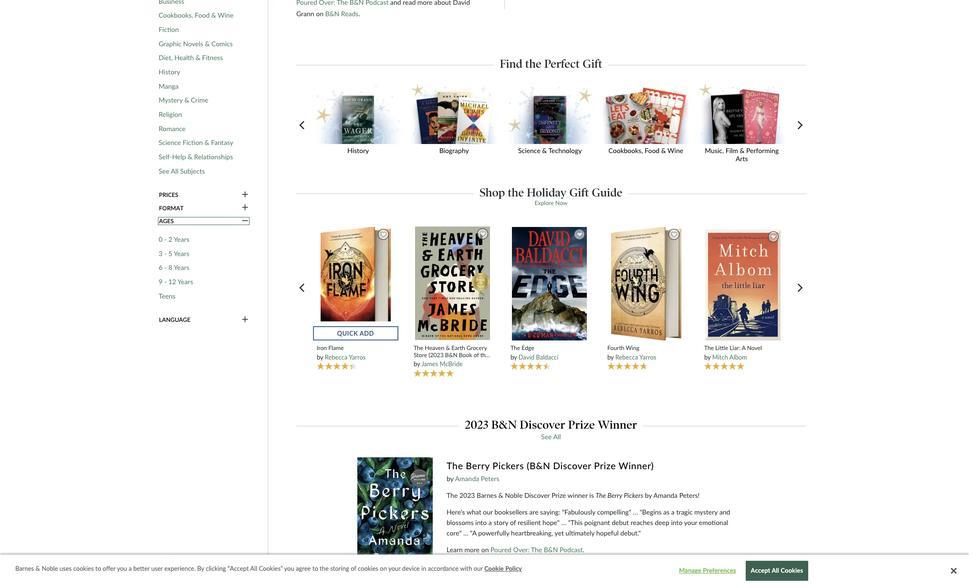 Task type: locate. For each thing, give the bounding box(es) containing it.
noble up 'booksellers'
[[505, 492, 523, 500]]

6
[[159, 264, 163, 272]]

music,
[[705, 146, 725, 155]]

food up graphic novels & comics
[[195, 11, 210, 19]]

the down 'grocery'
[[481, 352, 489, 359]]

0 vertical spatial your
[[685, 519, 698, 527]]

quick add
[[337, 330, 374, 338]]

storing
[[331, 566, 349, 573]]

0 vertical spatial cookbooks,
[[159, 11, 193, 19]]

years inside "link"
[[174, 250, 190, 258]]

barnes
[[477, 492, 497, 500], [15, 566, 34, 573]]

& right the help
[[188, 153, 193, 161]]

1 vertical spatial see
[[542, 433, 552, 441]]

& right novels
[[205, 39, 210, 48]]

by inside fourth wing by rebecca yarros
[[608, 354, 614, 361]]

0 vertical spatial history
[[159, 68, 180, 76]]

- right 3
[[164, 250, 167, 258]]

0 - 2 years link
[[159, 235, 190, 244]]

3 - 5 years
[[159, 250, 190, 258]]

1 horizontal spatial your
[[685, 519, 698, 527]]

2 yarros from the left
[[640, 354, 657, 361]]

romance link
[[159, 124, 186, 133]]

music, film & performing arts
[[705, 146, 779, 163]]

gift
[[583, 57, 603, 71], [570, 186, 590, 200]]

0 horizontal spatial wine
[[218, 11, 234, 19]]

rebecca yarros link down flame in the left of the page
[[325, 354, 366, 361]]

6 - 8 years link
[[159, 264, 190, 272]]

see down self-
[[159, 167, 169, 175]]

mitch albom link
[[713, 354, 748, 361]]

1 vertical spatial of
[[510, 519, 516, 527]]

science & technology image
[[504, 84, 597, 144]]

gift for perfect
[[583, 57, 603, 71]]

barnes down peters
[[477, 492, 497, 500]]

the for edge
[[511, 345, 521, 352]]

discover up are
[[525, 492, 550, 500]]

cookies right storing at the left bottom of the page
[[358, 566, 379, 573]]

0 vertical spatial gift
[[583, 57, 603, 71]]

gift left guide
[[570, 186, 590, 200]]

1 vertical spatial plus arrow image
[[242, 217, 249, 226]]

berry up amanda peters link
[[466, 461, 490, 472]]

our right the with
[[474, 566, 483, 573]]

science
[[159, 139, 181, 147], [519, 146, 541, 155]]

the up here's
[[447, 492, 458, 500]]

gift inside "shop the holiday gift guide explore now"
[[570, 186, 590, 200]]

offer
[[103, 566, 116, 573]]

1 horizontal spatial berry
[[608, 492, 623, 500]]

winner)
[[619, 461, 654, 472]]

of down 'booksellers'
[[510, 519, 516, 527]]

years for 0 - 2 years
[[174, 235, 190, 244]]

1 rebecca from the left
[[325, 354, 348, 361]]

2 horizontal spatial …
[[634, 508, 639, 517]]

2 - from the top
[[164, 250, 167, 258]]

our inside here's what our booksellers are saying: "fabulously compelling" … "begins as a tragic mystery and blossoms into a story of resilient hope" … "this poignant debut reaches deep into your emotional core" … "a powerfully heartbreaking, yet ultimately hopeful debut."
[[483, 508, 493, 517]]

prize left winner)
[[595, 461, 617, 472]]

the up amanda peters link
[[447, 461, 464, 472]]

2 into from the left
[[672, 519, 683, 527]]

& left earth
[[446, 345, 450, 352]]

years right 8
[[174, 264, 190, 272]]

0 horizontal spatial david
[[453, 0, 470, 6]]

iron flame image
[[320, 227, 392, 342]]

rebecca inside iron flame by rebecca yarros
[[325, 354, 348, 361]]

the edge image
[[512, 227, 588, 342]]

& right film
[[740, 146, 745, 155]]

1 vertical spatial prize
[[595, 461, 617, 472]]

diet, health & fitness
[[159, 54, 223, 62]]

1 plus arrow image from the top
[[242, 204, 249, 213]]

- inside the 6 - 8 years link
[[164, 264, 167, 272]]

a inside alert dialog
[[129, 566, 132, 573]]

- for 9
[[164, 278, 167, 286]]

1 horizontal spatial pickers
[[624, 492, 644, 500]]

noble
[[505, 492, 523, 500], [42, 566, 58, 573]]

1 horizontal spatial on
[[380, 566, 387, 573]]

1 vertical spatial pickers
[[624, 492, 644, 500]]

2 horizontal spatial on
[[482, 546, 489, 554]]

to left offer at the left bottom of page
[[95, 566, 101, 573]]

by down the fourth
[[608, 354, 614, 361]]

2 rebecca yarros link from the left
[[616, 354, 657, 361]]

pickers up peters
[[493, 461, 525, 472]]

1 horizontal spatial david
[[519, 354, 535, 361]]

noble left uses
[[42, 566, 58, 573]]

1 horizontal spatial cookbooks, food & wine link
[[600, 84, 696, 161]]

cookbooks, up fiction link
[[159, 11, 193, 19]]

1 yarros from the left
[[349, 354, 366, 361]]

& inside privacy alert dialog
[[36, 566, 40, 573]]

0 vertical spatial pickers
[[493, 461, 525, 472]]

1 horizontal spatial more
[[465, 546, 480, 554]]

experience.
[[165, 566, 196, 573]]

1 horizontal spatial see
[[542, 433, 552, 441]]

berry up compelling"
[[608, 492, 623, 500]]

1 vertical spatial amanda
[[654, 492, 678, 500]]

to right agree
[[313, 566, 318, 573]]

yarros inside fourth wing by rebecca yarros
[[640, 354, 657, 361]]

your left device
[[389, 566, 401, 573]]

crime
[[191, 96, 209, 104]]

discover up see all link
[[520, 418, 566, 432]]

on right "grann"
[[316, 10, 324, 18]]

the little liar: a novel link
[[705, 345, 783, 352]]

minus arrow image
[[242, 191, 249, 199]]

debut."
[[621, 529, 641, 538]]

here's
[[447, 508, 465, 517]]

2 vertical spatial a
[[129, 566, 132, 573]]

1 horizontal spatial of
[[474, 352, 479, 359]]

the inside "shop the holiday gift guide explore now"
[[508, 186, 524, 200]]

2 vertical spatial of
[[351, 566, 357, 573]]

- left 2
[[164, 235, 167, 244]]

plus arrow image
[[242, 204, 249, 213], [242, 217, 249, 226]]

prize inside the berry pickers (b&n discover prize winner) by amanda peters
[[595, 461, 617, 472]]

history up "manga"
[[159, 68, 180, 76]]

1 horizontal spatial a
[[489, 519, 492, 527]]

0 horizontal spatial you
[[117, 566, 127, 573]]

mystery & crime link
[[159, 96, 209, 104]]

b&n
[[325, 10, 340, 18], [445, 352, 458, 359], [492, 418, 517, 432], [544, 546, 559, 554]]

1 vertical spatial cookbooks, food & wine link
[[600, 84, 696, 161]]

the for berry
[[447, 461, 464, 472]]

yarros inside iron flame by rebecca yarros
[[349, 354, 366, 361]]

rebecca down wing
[[616, 354, 639, 361]]

biography link
[[408, 84, 504, 161]]

0 vertical spatial cookbooks, food & wine link
[[159, 11, 234, 19]]

more right read
[[418, 0, 433, 6]]

perfect
[[545, 57, 580, 71]]

0 vertical spatial barnes
[[477, 492, 497, 500]]

0 vertical spatial plus arrow image
[[242, 204, 249, 213]]

science & technology link
[[504, 84, 600, 161]]

& left fantasy
[[205, 139, 210, 147]]

0 horizontal spatial see
[[159, 167, 169, 175]]

gift right perfect
[[583, 57, 603, 71]]

of
[[474, 352, 479, 359], [510, 519, 516, 527], [351, 566, 357, 573]]

a left better
[[129, 566, 132, 573]]

cookbooks,
[[159, 11, 193, 19], [609, 146, 644, 155]]

the left 'edge'
[[511, 345, 521, 352]]

1 horizontal spatial rebecca
[[616, 354, 639, 361]]

0 horizontal spatial rebecca yarros link
[[325, 354, 366, 361]]

1 horizontal spatial cookbooks, food & wine
[[609, 146, 684, 155]]

years
[[174, 235, 190, 244], [174, 250, 190, 258], [174, 264, 190, 272], [178, 278, 193, 286]]

amanda inside the berry pickers (b&n discover prize winner) by amanda peters
[[455, 475, 480, 483]]

booksellers
[[495, 508, 528, 517]]

the little liar: a novel image
[[705, 229, 782, 342]]

1 horizontal spatial noble
[[505, 492, 523, 500]]

preferences
[[704, 568, 737, 575]]

- for 0
[[164, 235, 167, 244]]

science down romance link on the top of the page
[[159, 139, 181, 147]]

learn
[[447, 546, 463, 554]]

the left the little
[[705, 345, 715, 352]]

manga
[[159, 82, 179, 90]]

the
[[526, 57, 542, 71], [508, 186, 524, 200], [481, 352, 489, 359], [320, 566, 329, 573]]

1 vertical spatial berry
[[608, 492, 623, 500]]

food down cookbooks, food & wine image
[[645, 146, 660, 155]]

b&n reads .
[[325, 10, 360, 18]]

the berry pickers (b&n discover prize winner) link
[[447, 461, 745, 474]]

b&n inside the heaven & earth grocery store (2023 b&n book of the year)
[[445, 352, 458, 359]]

and up emotional
[[720, 508, 731, 517]]

& left uses
[[36, 566, 40, 573]]

rebecca yarros link for fourth wing by rebecca yarros
[[616, 354, 657, 361]]

&
[[212, 11, 216, 19], [205, 39, 210, 48], [196, 54, 201, 62], [185, 96, 189, 104], [205, 139, 210, 147], [543, 146, 547, 155], [662, 146, 667, 155], [740, 146, 745, 155], [188, 153, 193, 161], [446, 345, 450, 352], [499, 492, 504, 500], [36, 566, 40, 573]]

the inside the edge by david baldacci
[[511, 345, 521, 352]]

on left poured
[[482, 546, 489, 554]]

0 horizontal spatial cookies
[[73, 566, 94, 573]]

"begins
[[640, 508, 662, 517]]

history down history image
[[348, 146, 369, 155]]

story
[[494, 519, 509, 527]]

rebecca yarros link for iron flame by rebecca yarros
[[325, 354, 366, 361]]

… up yet
[[562, 519, 567, 527]]

years right 2
[[174, 235, 190, 244]]

1 vertical spatial barnes
[[15, 566, 34, 573]]

1 rebecca yarros link from the left
[[325, 354, 366, 361]]

science for science fiction & fantasy
[[159, 139, 181, 147]]

berry
[[466, 461, 490, 472], [608, 492, 623, 500]]

1 vertical spatial cookbooks,
[[609, 146, 644, 155]]

0 horizontal spatial into
[[476, 519, 487, 527]]

4 - from the top
[[164, 278, 167, 286]]

you
[[117, 566, 127, 573], [284, 566, 295, 573]]

pickers up '"begins'
[[624, 492, 644, 500]]

prize up saying: in the right bottom of the page
[[552, 492, 567, 500]]

fourth wing link
[[608, 345, 686, 352]]

0 vertical spatial wine
[[218, 11, 234, 19]]

arts
[[736, 155, 749, 163]]

rebecca inside fourth wing by rebecca yarros
[[616, 354, 639, 361]]

now
[[556, 200, 568, 207]]

the inside the heaven & earth grocery store (2023 b&n book of the year)
[[481, 352, 489, 359]]

0 horizontal spatial cookbooks, food & wine
[[159, 11, 234, 19]]

by down iron
[[317, 354, 324, 361]]

amanda up as
[[654, 492, 678, 500]]

1 horizontal spatial to
[[313, 566, 318, 573]]

- right 6
[[164, 264, 167, 272]]

& down cookbooks, food & wine image
[[662, 146, 667, 155]]

david right about
[[453, 0, 470, 6]]

1 vertical spatial discover
[[554, 461, 592, 472]]

3 - from the top
[[164, 264, 167, 272]]

1 horizontal spatial rebecca yarros link
[[616, 354, 657, 361]]

poignant
[[585, 519, 611, 527]]

cookbooks, food & wine down cookbooks, food & wine image
[[609, 146, 684, 155]]

blossoms
[[447, 519, 474, 527]]

- right the 9 at top
[[164, 278, 167, 286]]

yarros for iron flame by rebecca yarros
[[349, 354, 366, 361]]

by left amanda peters link
[[447, 475, 454, 483]]

the right shop
[[508, 186, 524, 200]]

& inside music, film & performing arts
[[740, 146, 745, 155]]

0 horizontal spatial science
[[159, 139, 181, 147]]

edge
[[522, 345, 535, 352]]

cookies right uses
[[73, 566, 94, 573]]

years right the 5
[[174, 250, 190, 258]]

science left technology
[[519, 146, 541, 155]]

your inside here's what our booksellers are saying: "fabulously compelling" … "begins as a tragic mystery and blossoms into a story of resilient hope" … "this poignant debut reaches deep into your emotional core" … "a powerfully heartbreaking, yet ultimately hopeful debut."
[[685, 519, 698, 527]]

& left crime
[[185, 96, 189, 104]]

0 horizontal spatial noble
[[42, 566, 58, 573]]

by down 'store'
[[414, 361, 420, 368]]

by inside the edge by david baldacci
[[511, 354, 517, 361]]

years right '12'
[[178, 278, 193, 286]]

by inside the little liar: a novel by mitch albom
[[705, 354, 711, 361]]

grann
[[297, 10, 315, 18]]

- inside the 3 - 5 years "link"
[[164, 250, 167, 258]]

into down tragic
[[672, 519, 683, 527]]

0 vertical spatial of
[[474, 352, 479, 359]]

1 horizontal spatial food
[[645, 146, 660, 155]]

the inside the heaven & earth grocery store (2023 b&n book of the year)
[[414, 345, 424, 352]]

cookbooks, food & wine up graphic novels & comics
[[159, 11, 234, 19]]

the left storing at the left bottom of the page
[[320, 566, 329, 573]]

& up comics
[[212, 11, 216, 19]]

0 vertical spatial discover
[[520, 418, 566, 432]]

1 cookies from the left
[[73, 566, 94, 573]]

of down 'grocery'
[[474, 352, 479, 359]]

see up '(b&n'
[[542, 433, 552, 441]]

and read more about david grann on
[[297, 0, 470, 18]]

0 vertical spatial our
[[483, 508, 493, 517]]

cookies
[[781, 568, 804, 575]]

rebecca yarros link down wing
[[616, 354, 657, 361]]

help
[[172, 153, 186, 161]]

- inside '0 - 2 years' link
[[164, 235, 167, 244]]

0 horizontal spatial barnes
[[15, 566, 34, 573]]

little
[[716, 345, 729, 352]]

0 horizontal spatial amanda
[[455, 475, 480, 483]]

0 vertical spatial 2023
[[465, 418, 489, 432]]

1 into from the left
[[476, 519, 487, 527]]

0 horizontal spatial more
[[418, 0, 433, 6]]

6 - 8 years
[[159, 264, 190, 272]]

1 - from the top
[[164, 235, 167, 244]]

a left story
[[489, 519, 492, 527]]

prize left winner
[[569, 418, 596, 432]]

amanda left peters
[[455, 475, 480, 483]]

by left "mitch" at the bottom right
[[705, 354, 711, 361]]

0 vertical spatial .
[[359, 10, 360, 18]]

the inside the berry pickers (b&n discover prize winner) by amanda peters
[[447, 461, 464, 472]]

and inside here's what our booksellers are saying: "fabulously compelling" … "begins as a tragic mystery and blossoms into a story of resilient hope" … "this poignant debut reaches deep into your emotional core" … "a powerfully heartbreaking, yet ultimately hopeful debut."
[[720, 508, 731, 517]]

history image
[[312, 84, 405, 144]]

of right storing at the left bottom of the page
[[351, 566, 357, 573]]

you left agree
[[284, 566, 295, 573]]

0 horizontal spatial rebecca
[[325, 354, 348, 361]]

poured
[[491, 546, 512, 554]]

earth
[[452, 345, 466, 352]]

as
[[664, 508, 670, 517]]

0 vertical spatial on
[[316, 10, 324, 18]]

all inside button
[[772, 568, 780, 575]]

history
[[159, 68, 180, 76], [348, 146, 369, 155]]

history link
[[159, 68, 180, 76], [312, 84, 408, 161]]

b&n inside "2023 b&n discover prize winner see all"
[[492, 418, 517, 432]]

0 horizontal spatial our
[[474, 566, 483, 573]]

of inside privacy alert dialog
[[351, 566, 357, 573]]

2 plus arrow image from the top
[[242, 217, 249, 226]]

the edge by david baldacci
[[511, 345, 559, 361]]

the up 'store'
[[414, 345, 424, 352]]

technology
[[549, 146, 582, 155]]

cookbooks, food & wine image
[[600, 84, 693, 144]]

your inside privacy alert dialog
[[389, 566, 401, 573]]

iron flame link
[[317, 345, 395, 352]]

see inside "2023 b&n discover prize winner see all"
[[542, 433, 552, 441]]

1 horizontal spatial history
[[348, 146, 369, 155]]

language
[[159, 317, 191, 324]]

fiction up self-help & relationships
[[183, 139, 203, 147]]

0 horizontal spatial history link
[[159, 68, 180, 76]]

core"
[[447, 529, 462, 538]]

our inside privacy alert dialog
[[474, 566, 483, 573]]

… up reaches
[[634, 508, 639, 517]]

1 horizontal spatial science
[[519, 146, 541, 155]]

1 vertical spatial gift
[[570, 186, 590, 200]]

2023
[[465, 418, 489, 432], [460, 492, 475, 500]]

mystery & crime
[[159, 96, 209, 104]]

1 horizontal spatial history link
[[312, 84, 408, 161]]

barnes inside privacy alert dialog
[[15, 566, 34, 573]]

you right offer at the left bottom of page
[[117, 566, 127, 573]]

on
[[316, 10, 324, 18], [482, 546, 489, 554], [380, 566, 387, 573]]

1 vertical spatial your
[[389, 566, 401, 573]]

2 vertical spatial on
[[380, 566, 387, 573]]

0 vertical spatial david
[[453, 0, 470, 6]]

iron flame by rebecca yarros
[[317, 345, 366, 361]]

0 horizontal spatial of
[[351, 566, 357, 573]]

- inside 9 - 12 years link
[[164, 278, 167, 286]]

and left read
[[391, 0, 401, 6]]

1 vertical spatial david
[[519, 354, 535, 361]]

0 horizontal spatial cookbooks, food & wine link
[[159, 11, 234, 19]]

biography image
[[408, 84, 501, 144]]

language button
[[159, 316, 250, 325]]

biography
[[440, 146, 469, 155]]

the inside the little liar: a novel by mitch albom
[[705, 345, 715, 352]]

1 vertical spatial history
[[348, 146, 369, 155]]

2
[[169, 235, 172, 244]]

the
[[414, 345, 424, 352], [511, 345, 521, 352], [705, 345, 715, 352], [447, 461, 464, 472], [447, 492, 458, 500], [596, 492, 606, 500], [531, 546, 543, 554]]

0 horizontal spatial a
[[129, 566, 132, 573]]

film
[[726, 146, 739, 155]]

1 horizontal spatial wine
[[668, 146, 684, 155]]

2 rebecca from the left
[[616, 354, 639, 361]]

subjects
[[180, 167, 205, 175]]

discover up the 2023 barnes & noble discover prize winner is the berry pickers by amanda peters!
[[554, 461, 592, 472]]

rebecca down flame in the left of the page
[[325, 354, 348, 361]]

yarros down iron flame link in the left of the page
[[349, 354, 366, 361]]

the for heaven
[[414, 345, 424, 352]]

resilient
[[518, 519, 541, 527]]

"fabulously
[[563, 508, 596, 517]]

cookbooks, down cookbooks, food & wine image
[[609, 146, 644, 155]]

by up '"begins'
[[646, 492, 653, 500]]

barnes left uses
[[15, 566, 34, 573]]

0 horizontal spatial pickers
[[493, 461, 525, 472]]

prize
[[569, 418, 596, 432], [595, 461, 617, 472], [552, 492, 567, 500]]

0 vertical spatial noble
[[505, 492, 523, 500]]

fourth wing image
[[611, 227, 682, 342]]

1 vertical spatial noble
[[42, 566, 58, 573]]

1 vertical spatial history link
[[312, 84, 408, 161]]

wine left music,
[[668, 146, 684, 155]]

graphic novels & comics
[[159, 39, 233, 48]]

our right what
[[483, 508, 493, 517]]

in
[[422, 566, 427, 573]]

device
[[403, 566, 420, 573]]

a right as
[[672, 508, 675, 517]]

the for little
[[705, 345, 715, 352]]

0 vertical spatial more
[[418, 0, 433, 6]]

see all subjects link
[[159, 167, 205, 175]]

on left device
[[380, 566, 387, 573]]

b&n reads link
[[325, 10, 359, 18]]

1 horizontal spatial you
[[284, 566, 295, 573]]

0 horizontal spatial on
[[316, 10, 324, 18]]

1 horizontal spatial cookies
[[358, 566, 379, 573]]

manage preferences button
[[678, 562, 738, 581]]

quick add button
[[313, 327, 399, 341]]

0 vertical spatial prize
[[569, 418, 596, 432]]

… left "a
[[464, 529, 469, 538]]



Task type: describe. For each thing, give the bounding box(es) containing it.
8
[[169, 264, 172, 272]]

discover inside "2023 b&n discover prize winner see all"
[[520, 418, 566, 432]]

ages
[[159, 218, 174, 225]]

1 vertical spatial .
[[583, 546, 585, 554]]

1 vertical spatial 2023
[[460, 492, 475, 500]]

what
[[467, 508, 482, 517]]

fourth
[[608, 345, 625, 352]]

liar:
[[730, 345, 741, 352]]

and inside and read more about david grann on
[[391, 0, 401, 6]]

prices button
[[159, 191, 250, 199]]

1 vertical spatial fiction
[[183, 139, 203, 147]]

david baldacci link
[[519, 354, 559, 361]]

1 to from the left
[[95, 566, 101, 573]]

hopeful
[[597, 529, 619, 538]]

1 vertical spatial more
[[465, 546, 480, 554]]

plus arrow image for ages
[[242, 217, 249, 226]]

1 vertical spatial a
[[489, 519, 492, 527]]

privacy alert dialog
[[0, 556, 970, 588]]

of inside here's what our booksellers are saying: "fabulously compelling" … "begins as a tragic mystery and blossoms into a story of resilient hope" … "this poignant debut reaches deep into your emotional core" … "a powerfully heartbreaking, yet ultimately hopeful debut."
[[510, 519, 516, 527]]

0 vertical spatial cookbooks, food & wine
[[159, 11, 234, 19]]

science fiction & fantasy
[[159, 139, 234, 147]]

religion link
[[159, 110, 182, 119]]

diet,
[[159, 54, 173, 62]]

plus arrow image for format
[[242, 204, 249, 213]]

better
[[133, 566, 150, 573]]

1 horizontal spatial cookbooks,
[[609, 146, 644, 155]]

0 horizontal spatial …
[[464, 529, 469, 538]]

"a
[[471, 529, 477, 538]]

more inside and read more about david grann on
[[418, 0, 433, 6]]

store
[[414, 352, 427, 359]]

self-
[[159, 153, 172, 161]]

1 vertical spatial …
[[562, 519, 567, 527]]

1 vertical spatial wine
[[668, 146, 684, 155]]

wing
[[626, 345, 640, 352]]

rebecca for iron flame by rebecca yarros
[[325, 354, 348, 361]]

compelling"
[[598, 508, 632, 517]]

format button
[[159, 204, 250, 213]]

& right health
[[196, 54, 201, 62]]

noble inside privacy alert dialog
[[42, 566, 58, 573]]

uses
[[60, 566, 72, 573]]

3 - 5 years link
[[159, 250, 190, 258]]

guide
[[592, 186, 623, 200]]

heartbreaking,
[[512, 529, 554, 538]]

reaches
[[631, 519, 654, 527]]

- for 3
[[164, 250, 167, 258]]

barnes & noble uses cookies to offer you a better user experience. by clicking "accept all cookies" you agree to the storing of cookies on your device in accordance with our cookie policy
[[15, 566, 522, 573]]

mitch
[[713, 354, 729, 361]]

accept all cookies
[[751, 568, 804, 575]]

2 you from the left
[[284, 566, 295, 573]]

deep
[[655, 519, 670, 527]]

find
[[500, 57, 523, 71]]

music, film & performing arts image
[[696, 84, 789, 144]]

0 vertical spatial …
[[634, 508, 639, 517]]

the right is
[[596, 492, 606, 500]]

gift for holiday
[[570, 186, 590, 200]]

by inside the berry pickers (b&n discover prize winner) by amanda peters
[[447, 475, 454, 483]]

about
[[435, 0, 452, 6]]

2 to from the left
[[313, 566, 318, 573]]

relationships
[[194, 153, 233, 161]]

the for 2023
[[447, 492, 458, 500]]

fantasy
[[211, 139, 234, 147]]

religion
[[159, 110, 182, 118]]

0 horizontal spatial history
[[159, 68, 180, 76]]

saying:
[[541, 508, 561, 517]]

prize inside "2023 b&n discover prize winner see all"
[[569, 418, 596, 432]]

all down the help
[[171, 167, 179, 175]]

shop the holiday gift guide explore now
[[480, 186, 623, 207]]

pickers inside the berry pickers (b&n discover prize winner) by amanda peters
[[493, 461, 525, 472]]

a
[[742, 345, 746, 352]]

science for science & technology
[[519, 146, 541, 155]]

teens
[[159, 292, 176, 300]]

& inside the heaven & earth grocery store (2023 b&n book of the year)
[[446, 345, 450, 352]]

of inside the heaven & earth grocery store (2023 b&n book of the year)
[[474, 352, 479, 359]]

1 you from the left
[[117, 566, 127, 573]]

music, film & performing arts link
[[696, 84, 792, 169]]

peters
[[481, 475, 500, 483]]

explore
[[535, 200, 554, 207]]

1 horizontal spatial amanda
[[654, 492, 678, 500]]

accept all cookies button
[[746, 562, 809, 582]]

rebecca for fourth wing by rebecca yarros
[[616, 354, 639, 361]]

david inside and read more about david grann on
[[453, 0, 470, 6]]

manage preferences
[[680, 568, 737, 575]]

mcbride
[[440, 361, 463, 368]]

cookies"
[[259, 566, 283, 573]]

see all link
[[542, 433, 561, 441]]

2 horizontal spatial a
[[672, 508, 675, 517]]

self-help & relationships
[[159, 153, 233, 161]]

2023 inside "2023 b&n discover prize winner see all"
[[465, 418, 489, 432]]

1 vertical spatial on
[[482, 546, 489, 554]]

on inside privacy alert dialog
[[380, 566, 387, 573]]

0 vertical spatial food
[[195, 11, 210, 19]]

& up 'booksellers'
[[499, 492, 504, 500]]

comics
[[212, 39, 233, 48]]

over:
[[514, 546, 530, 554]]

cookie
[[485, 566, 504, 573]]

grocery
[[467, 345, 487, 352]]

0 vertical spatial see
[[159, 167, 169, 175]]

emotional
[[700, 519, 729, 527]]

the right over:
[[531, 546, 543, 554]]

years for 3 - 5 years
[[174, 250, 190, 258]]

0 horizontal spatial cookbooks,
[[159, 11, 193, 19]]

the edge link
[[511, 345, 589, 352]]

12
[[169, 278, 176, 286]]

discover inside the berry pickers (b&n discover prize winner) by amanda peters
[[554, 461, 592, 472]]

with
[[460, 566, 473, 573]]

plus image
[[242, 316, 249, 325]]

all right "accept
[[250, 566, 258, 573]]

david inside the edge by david baldacci
[[519, 354, 535, 361]]

0
[[159, 235, 163, 244]]

novel
[[748, 345, 763, 352]]

the inside privacy alert dialog
[[320, 566, 329, 573]]

manage
[[680, 568, 702, 575]]

is
[[590, 492, 594, 500]]

are
[[530, 508, 539, 517]]

find the perfect gift
[[500, 57, 603, 71]]

years for 9 - 12 years
[[178, 278, 193, 286]]

health
[[175, 54, 194, 62]]

1 vertical spatial cookbooks, food & wine
[[609, 146, 684, 155]]

9
[[159, 278, 163, 286]]

- for 6
[[164, 264, 167, 272]]

winner
[[568, 492, 588, 500]]

learn more on poured over: the b&n podcast .
[[447, 546, 585, 554]]

the berry pickers (b&n discover prize winner) image
[[358, 458, 433, 572]]

add
[[360, 330, 374, 338]]

0 horizontal spatial .
[[359, 10, 360, 18]]

the right find
[[526, 57, 542, 71]]

format
[[159, 205, 184, 212]]

3
[[159, 250, 163, 258]]

agree
[[296, 566, 311, 573]]

yet
[[555, 529, 564, 538]]

all inside "2023 b&n discover prize winner see all"
[[554, 433, 561, 441]]

on inside and read more about david grann on
[[316, 10, 324, 18]]

shop
[[480, 186, 505, 200]]

debut
[[612, 519, 629, 527]]

policy
[[506, 566, 522, 573]]

1 vertical spatial food
[[645, 146, 660, 155]]

user
[[151, 566, 163, 573]]

berry inside the berry pickers (b&n discover prize winner) by amanda peters
[[466, 461, 490, 472]]

yarros for fourth wing by rebecca yarros
[[640, 354, 657, 361]]

by inside iron flame by rebecca yarros
[[317, 354, 324, 361]]

heaven
[[425, 345, 445, 352]]

romance
[[159, 124, 186, 133]]

albom
[[730, 354, 748, 361]]

2 vertical spatial discover
[[525, 492, 550, 500]]

years for 6 - 8 years
[[174, 264, 190, 272]]

poured over: the b&n podcast link
[[491, 546, 583, 554]]

the heaven & earth grocery store (2023 b&n book of the year) image
[[415, 227, 491, 341]]

read
[[403, 0, 416, 6]]

self-help & relationships link
[[159, 153, 233, 161]]

& left technology
[[543, 146, 547, 155]]

2 vertical spatial prize
[[552, 492, 567, 500]]

2 cookies from the left
[[358, 566, 379, 573]]

0 horizontal spatial fiction
[[159, 25, 179, 33]]

1 horizontal spatial barnes
[[477, 492, 497, 500]]



Task type: vqa. For each thing, say whether or not it's contained in the screenshot.
QUICK
yes



